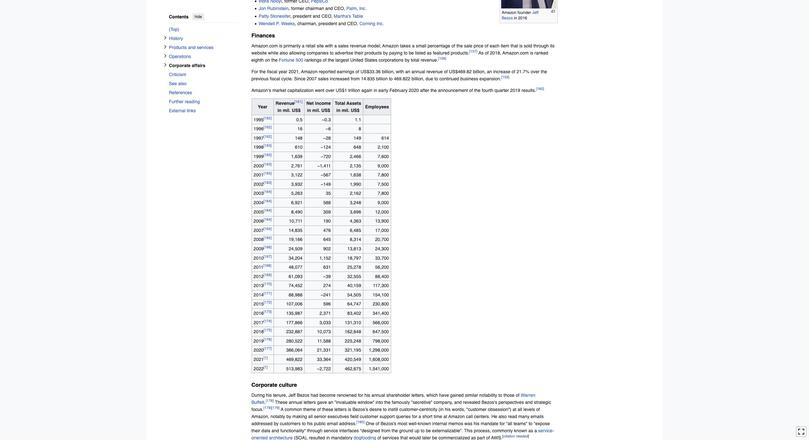 Task type: describe. For each thing, give the bounding box(es) containing it.
that
[[511, 43, 519, 49]]

1 vertical spatial ceo,
[[322, 13, 333, 19]]

increase
[[494, 69, 511, 74]]

to down the making
[[302, 422, 306, 427]]

bezos's inside these annual letters gave an "invaluable window" into the famously "secretive" company, and revealed bezos's perspectives and strategic focus.
[[482, 400, 498, 406]]

his up window"
[[365, 393, 371, 398]]

notability
[[480, 393, 498, 398]]

0 vertical spatial fiscal
[[267, 69, 278, 74]]

−149
[[321, 182, 331, 187]]

135,987
[[286, 311, 303, 316]]

went
[[315, 88, 325, 93]]

[164] for 2006
[[264, 218, 272, 222]]

0 vertical spatial [178] link
[[266, 399, 274, 404]]

culture
[[279, 382, 297, 389]]

this
[[464, 429, 473, 434]]

featured
[[433, 50, 450, 56]]

in inside amazon's market capitalization went over us$1 trillion again in early february 2020 after the announcement of the fourth quarter 2019 results. [160]
[[374, 88, 378, 93]]

in down amazon founder
[[514, 16, 518, 20]]

results.
[[522, 88, 537, 93]]

[164] for 2007
[[264, 227, 272, 231]]

corporate for corporate affairs
[[169, 63, 191, 68]]

since
[[294, 76, 306, 82]]

service- oriented architecture link
[[252, 429, 554, 441]]

[163] link for 2000
[[264, 162, 272, 167]]

words,
[[452, 408, 466, 413]]

functionality"
[[281, 429, 306, 434]]

and left services
[[188, 45, 196, 50]]

2001
[[254, 173, 264, 178]]

, left former
[[289, 6, 290, 11]]

. [178]
[[265, 399, 274, 406]]

to down takes
[[404, 50, 408, 56]]

a left the small
[[412, 43, 415, 49]]

corning inc. link
[[360, 21, 384, 26]]

10,073
[[317, 330, 331, 335]]

−567
[[321, 173, 331, 178]]

1 vertical spatial all
[[308, 415, 313, 420]]

[174] link
[[264, 319, 272, 324]]

1 vertical spatial [178] link
[[264, 406, 272, 411]]

by inside amazon.com is primarily a retail site with a sales revenue model; amazon takes a small percentage of the sale price of each item that is sold through its website while also allowing companies to advertise their products by paying to be listed as featured products.
[[383, 50, 388, 56]]

54,505
[[348, 293, 361, 298]]

theme
[[303, 408, 316, 413]]

[178] inside . [178]
[[266, 399, 274, 404]]

0 vertical spatial all
[[518, 408, 523, 413]]

to up amazon's market capitalization went over us$1 trillion again in early february 2020 after the announcement of the fourth quarter 2019 results. [160]
[[389, 76, 393, 82]]

corporate for corporate culture
[[252, 382, 278, 389]]

commonly
[[493, 429, 513, 434]]

us$ for total assets in mil. us$
[[351, 108, 360, 113]]

p.
[[276, 21, 280, 26]]

1 horizontal spatial 2016
[[519, 16, 528, 20]]

[162] for 1997
[[264, 135, 272, 139]]

of up emails
[[537, 408, 540, 413]]

148
[[295, 136, 303, 141]]

[173] link
[[264, 310, 272, 315]]

61,093
[[289, 274, 303, 280]]

sold
[[524, 43, 533, 49]]

revenue
[[276, 101, 295, 106]]

amazon's
[[252, 88, 271, 93]]

each
[[490, 43, 500, 49]]

takes
[[400, 43, 411, 49]]

[164] link for 2007
[[264, 227, 272, 231]]

2016 inside the 2016 [173]
[[254, 311, 264, 316]]

primarily
[[284, 43, 301, 49]]

an inside these annual letters gave an "invaluable window" into the famously "secretive" company, and revealed bezos's perspectives and strategic focus.
[[328, 400, 334, 406]]

[163] link for 1998
[[264, 144, 272, 148]]

is right that
[[520, 43, 523, 49]]

40,159
[[348, 284, 361, 289]]

[180] link
[[357, 421, 365, 425]]

the inside the fortune 500 rankings of the largest united states corporations by total revenue. [158]
[[328, 58, 334, 63]]

1 horizontal spatial inc.
[[377, 21, 384, 26]]

[164] for 2005
[[264, 208, 272, 213]]

6,921
[[291, 200, 303, 206]]

[163] for 1998
[[264, 144, 272, 148]]

his left the public
[[307, 422, 313, 427]]

of up "senior"
[[317, 408, 321, 413]]

his up . [178]
[[266, 393, 272, 398]]

by up customers
[[287, 415, 291, 420]]

through inside amazon.com is primarily a retail site with a sales revenue model; amazon takes a small percentage of the sale price of each item that is sold through its website while also allowing companies to advertise their products by paying to be listed as featured products.
[[534, 43, 549, 49]]

32,555
[[348, 274, 361, 280]]

notably
[[271, 415, 285, 420]]

0 vertical spatial known
[[418, 422, 431, 427]]

2019 inside 2019 [176]
[[254, 339, 264, 344]]

1995 [162]
[[254, 116, 272, 122]]

[171] link
[[264, 292, 272, 296]]

small
[[416, 43, 427, 49]]

the inside these annual letters gave an "invaluable window" into the famously "secretive" company, and revealed bezos's perspectives and strategic focus.
[[385, 400, 391, 406]]

1 horizontal spatial ceo,
[[334, 6, 345, 11]]

190
[[324, 219, 331, 224]]

corporations
[[379, 58, 404, 63]]

and right chairman
[[326, 6, 333, 11]]

[171]
[[264, 292, 272, 296]]

a left the retail
[[302, 43, 305, 49]]

[178] [179]
[[264, 406, 280, 411]]

needed
[[516, 435, 528, 439]]

contents
[[169, 14, 189, 19]]

of right those
[[516, 393, 520, 398]]

and down chairman
[[313, 13, 321, 19]]

[163] link for 2001
[[264, 171, 272, 176]]

, left chairman,
[[295, 21, 296, 26]]

bezos's inside a common theme of these letters is bezos's desire to instill customer-centricity (in his words, "customer obsession") at all levels of amazon, notably by making all senior executives field customer support queries for a short time at amazon call centers. he also read many emails addressed by customers to his public email address.
[[353, 408, 368, 413]]

amazon,
[[252, 415, 270, 420]]

oriented
[[252, 436, 268, 441]]

making
[[293, 415, 307, 420]]

and up 'levels'
[[526, 400, 533, 406]]

further reading link
[[169, 97, 239, 106]]

sales inside for the fiscal year 2021, amazon reported earnings of us$33.36 billion, with an annual revenue of us$469.82 billion, an increase of 21.7% over the previous fiscal cycle. since 2007 sales increased from 14.835 billion to 469.822 billion, due to continued business expansion.
[[318, 76, 329, 82]]

common
[[285, 408, 302, 413]]

2 horizontal spatial ceo,
[[347, 21, 359, 26]]

2,135
[[350, 163, 361, 169]]

24,509
[[289, 247, 303, 252]]

1 horizontal spatial known
[[514, 429, 528, 434]]

1 vertical spatial annual
[[372, 393, 385, 398]]

his right (in
[[445, 408, 451, 413]]

[165] link
[[264, 236, 272, 241]]

0 horizontal spatial also
[[178, 81, 187, 86]]

of inside the fortune 500 rankings of the largest united states corporations by total revenue. [158]
[[323, 58, 327, 63]]

[164] link for 2006
[[264, 218, 272, 222]]

88,400
[[375, 274, 389, 280]]

1 mil. from the left
[[283, 108, 291, 113]]

[1] for 2022
[[264, 366, 268, 370]]

1 horizontal spatial president
[[319, 21, 337, 26]]

to right due
[[435, 76, 439, 82]]

similar
[[465, 393, 478, 398]]

, up weeks
[[291, 13, 292, 19]]

[164] link for 2005
[[264, 208, 272, 213]]

2019 [176]
[[254, 338, 272, 344]]

for inside a common theme of these letters is bezos's desire to instill customer-centricity (in his words, "customer obsession") at all levels of amazon, notably by making all senior executives field customer support queries for a short time at amazon call centers. he also read many emails addressed by customers to his public email address.
[[412, 415, 418, 420]]

expansion.
[[480, 76, 502, 82]]

14,835
[[289, 228, 303, 233]]

1 vertical spatial bezos
[[297, 393, 310, 398]]

from inside the one of bezos's most well-known internal memos was his mandate for "all teams" to "expose their data and functionality" through service interfaces "designed from the ground up to be externalizable". this process, commonly known as a
[[382, 429, 391, 434]]

[164] link for 2003
[[264, 190, 272, 194]]

bezos inside jeff bezos
[[502, 16, 513, 20]]

[174]
[[264, 319, 272, 324]]

service-
[[539, 429, 554, 434]]

email
[[327, 422, 338, 427]]

"invaluable
[[335, 400, 357, 406]]

[163] for 2000
[[264, 162, 272, 167]]

table
[[353, 13, 363, 19]]

−241
[[321, 293, 331, 298]]

x small image for corporate affairs
[[163, 63, 167, 67]]

as inside amazon.com is primarily a retail site with a sales revenue model; amazon takes a small percentage of the sale price of each item that is sold through its website while also allowing companies to advertise their products by paying to be listed as featured products.
[[427, 50, 432, 56]]

of left 21.7%
[[512, 69, 516, 74]]

instill
[[388, 408, 398, 413]]

during his tenure, jeff bezos had become renowned for his annual shareholder letters, which have gained similar notability to those of
[[252, 393, 521, 398]]

renowned
[[337, 393, 357, 398]]

through inside the one of bezos's most well-known internal memos was his mandate for "all teams" to "expose their data and functionality" through service interfaces "designed from the ground up to be externalizable". this process, commonly known as a
[[307, 429, 323, 434]]

20,700
[[375, 237, 389, 243]]

a common theme of these letters is bezos's desire to instill customer-centricity (in his words, "customer obsession") at all levels of amazon, notably by making all senior executives field customer support queries for a short time at amazon call centers. he also read many emails addressed by customers to his public email address.
[[252, 408, 544, 427]]

the left fourth
[[475, 88, 481, 93]]

is left primarily
[[279, 43, 283, 49]]

, inside , amazon.com is ranked eighth on the
[[500, 50, 502, 56]]

−124
[[321, 145, 331, 150]]

to left those
[[499, 393, 503, 398]]

[170] link
[[264, 282, 272, 287]]

1 us$ from the left
[[292, 108, 301, 113]]

to right up
[[421, 429, 425, 434]]

(in
[[439, 408, 444, 413]]

largest
[[336, 58, 349, 63]]

item
[[501, 43, 510, 49]]

2007 inside for the fiscal year 2021, amazon reported earnings of us$33.36 billion, with an annual revenue of us$469.82 billion, an increase of 21.7% over the previous fiscal cycle. since 2007 sales increased from 14.835 billion to 469.822 billion, due to continued business expansion.
[[307, 76, 317, 82]]

one of bezos's most well-known internal memos was his mandate for "all teams" to "expose their data and functionality" through service interfaces "designed from the ground up to be externalizable". this process, commonly known as a
[[252, 422, 550, 434]]

7,600
[[378, 154, 389, 159]]

us$469.82 billion,
[[449, 69, 486, 74]]

the right after
[[431, 88, 437, 93]]

0 vertical spatial for
[[358, 393, 364, 398]]

[157] link
[[470, 49, 478, 54]]

further
[[169, 99, 183, 104]]

[176]
[[264, 338, 272, 342]]

of up products.
[[452, 43, 456, 49]]

0 vertical spatial inc.
[[359, 6, 367, 11]]

is inside , amazon.com is ranked eighth on the
[[530, 50, 534, 56]]

amazon.com inside amazon.com is primarily a retail site with a sales revenue model; amazon takes a small percentage of the sale price of each item that is sold through its website while also allowing companies to advertise their products by paying to be listed as featured products.
[[252, 43, 278, 49]]

2021 [1]
[[254, 356, 268, 363]]

mil. for net income in mil. us$
[[313, 108, 320, 113]]

648
[[354, 145, 361, 150]]

interfaces
[[340, 429, 359, 434]]

to up support
[[383, 408, 387, 413]]

1 vertical spatial fiscal
[[270, 76, 280, 82]]

their inside the one of bezos's most well-known internal memos was his mandate for "all teams" to "expose their data and functionality" through service interfaces "designed from the ground up to be externalizable". this process, commonly known as a
[[252, 429, 260, 434]]

x small image for operations
[[163, 54, 167, 58]]

amazon up in 2016
[[502, 10, 517, 15]]

2002
[[254, 182, 264, 187]]

to down emails
[[529, 422, 533, 427]]

executives
[[328, 415, 349, 420]]

of inside [157] as of 2018
[[485, 50, 489, 56]]

9,000 for 3,248
[[378, 200, 389, 206]]

of up "continued"
[[444, 69, 448, 74]]

2015
[[254, 302, 264, 307]]

letters inside a common theme of these letters is bezos's desire to instill customer-centricity (in his words, "customer obsession") at all levels of amazon, notably by making all senior executives field customer support queries for a short time at amazon call centers. he also read many emails addressed by customers to his public email address.
[[335, 408, 347, 413]]

[172]
[[264, 301, 272, 305]]

−0.3
[[322, 117, 331, 122]]

225,248
[[345, 339, 361, 344]]

3,033
[[320, 321, 331, 326]]

35
[[326, 191, 331, 196]]

fullscreen image
[[799, 429, 805, 436]]

1996
[[254, 126, 264, 132]]

february
[[390, 88, 408, 93]]



Task type: locate. For each thing, give the bounding box(es) containing it.
0 horizontal spatial us$
[[292, 108, 301, 113]]

2 [164] from the top
[[264, 199, 272, 204]]

us$33.36 billion,
[[361, 69, 395, 74]]

1 vertical spatial letters
[[335, 408, 347, 413]]

[178] up [178] [179]
[[266, 399, 274, 404]]

amazon.com down that
[[503, 50, 529, 56]]

1999 [163]
[[254, 153, 272, 159]]

[178] down . at the bottom left
[[264, 406, 272, 411]]

over inside for the fiscal year 2021, amazon reported earnings of us$33.36 billion, with an annual revenue of us$469.82 billion, an increase of 21.7% over the previous fiscal cycle. since 2007 sales increased from 14.835 billion to 469.822 billion, due to continued business expansion.
[[531, 69, 540, 74]]

2 [1] from the top
[[264, 366, 268, 370]]

[164] down 2003 [164] at left top
[[264, 199, 272, 204]]

1 vertical spatial bezos's
[[353, 408, 368, 413]]

3 mil. from the left
[[342, 108, 350, 113]]

as inside the one of bezos's most well-known internal memos was his mandate for "all teams" to "expose their data and functionality" through service interfaces "designed from the ground up to be externalizable". this process, commonly known as a
[[529, 429, 534, 434]]

0 vertical spatial at
[[513, 408, 517, 413]]

0 horizontal spatial ceo,
[[322, 13, 333, 19]]

revenue inside for the fiscal year 2021, amazon reported earnings of us$33.36 billion, with an annual revenue of us$469.82 billion, an increase of 21.7% over the previous fiscal cycle. since 2007 sales increased from 14.835 billion to 469.822 billion, due to continued business expansion.
[[427, 69, 443, 74]]

1 horizontal spatial their
[[355, 50, 364, 56]]

be right up
[[426, 429, 431, 434]]

fortune
[[279, 58, 295, 63]]

architecture
[[269, 436, 293, 441]]

to left advertise
[[330, 50, 334, 56]]

,
[[289, 6, 290, 11], [291, 13, 292, 19], [295, 21, 296, 26], [500, 50, 502, 56]]

[163] link for 1999
[[264, 153, 272, 158]]

[162] link down 1996 [162]
[[264, 135, 272, 139]]

0 vertical spatial amazon.com
[[252, 43, 278, 49]]

1 vertical spatial over
[[326, 88, 335, 93]]

5 [164] from the top
[[264, 227, 272, 231]]

of down united
[[356, 69, 360, 74]]

a left short
[[419, 415, 421, 420]]

[162] link up 1996 [162]
[[264, 116, 272, 121]]

0 vertical spatial [1]
[[264, 356, 268, 361]]

0 horizontal spatial at
[[444, 415, 448, 420]]

1 horizontal spatial 2020
[[409, 88, 419, 93]]

9,000 down 7,600
[[378, 163, 389, 169]]

[164] for 2003
[[264, 190, 272, 194]]

0 horizontal spatial mil.
[[283, 108, 291, 113]]

2020 inside amazon's market capitalization went over us$1 trillion again in early february 2020 after the announcement of the fourth quarter 2019 results. [160]
[[409, 88, 419, 93]]

2022
[[254, 367, 264, 372]]

, down item
[[500, 50, 502, 56]]

amazon.com inside , amazon.com is ranked eighth on the
[[503, 50, 529, 56]]

0 vertical spatial jeff
[[533, 10, 539, 15]]

2022 [1]
[[254, 366, 268, 372]]

their inside amazon.com is primarily a retail site with a sales revenue model; amazon takes a small percentage of the sale price of each item that is sold through its website while also allowing companies to advertise their products by paying to be listed as featured products.
[[355, 50, 364, 56]]

by inside the fortune 500 rankings of the largest united states corporations by total revenue. [158]
[[405, 58, 410, 63]]

3 us$ from the left
[[351, 108, 360, 113]]

1 7,800 from the top
[[378, 173, 389, 178]]

1 x small image from the top
[[163, 45, 167, 49]]

an up expansion.
[[487, 69, 492, 74]]

us$ inside total assets in mil. us$
[[351, 108, 360, 113]]

4 [164] link from the top
[[264, 218, 272, 222]]

1 horizontal spatial sales
[[338, 43, 349, 49]]

as up revenue.
[[427, 50, 432, 56]]

1 [1] from the top
[[264, 356, 268, 361]]

[1] inside 2022 [1]
[[264, 366, 268, 370]]

senior
[[314, 415, 327, 420]]

[162] inside 1996 [162]
[[264, 125, 272, 130]]

0 vertical spatial from
[[351, 76, 360, 82]]

420,549
[[345, 358, 361, 363]]

1 [164] link from the top
[[264, 190, 272, 194]]

0 horizontal spatial be
[[409, 50, 414, 56]]

7,800 for 1,638
[[378, 173, 389, 178]]

1 horizontal spatial from
[[382, 429, 391, 434]]

corporate affairs
[[169, 63, 205, 68]]

2005 [164]
[[254, 208, 272, 215]]

2020 up 2021 [1]
[[254, 348, 264, 353]]

[176] link
[[264, 338, 272, 342]]

in down 'total'
[[337, 108, 341, 113]]

for up well-
[[412, 415, 418, 420]]

7,800 down 7,500
[[378, 191, 389, 196]]

1 horizontal spatial all
[[518, 408, 523, 413]]

[1] inside 2021 [1]
[[264, 356, 268, 361]]

5 [163] from the top
[[264, 181, 272, 185]]

for inside the one of bezos's most well-known internal memos was his mandate for "all teams" to "expose their data and functionality" through service interfaces "designed from the ground up to be externalizable". this process, commonly known as a
[[500, 422, 505, 427]]

history
[[169, 36, 183, 41]]

4 [164] from the top
[[264, 218, 272, 222]]

1 vertical spatial 7,800
[[378, 191, 389, 196]]

2 [163] link from the top
[[264, 153, 272, 158]]

[164] inside 2007 [164]
[[264, 227, 272, 231]]

amazon inside for the fiscal year 2021, amazon reported earnings of us$33.36 billion, with an annual revenue of us$469.82 billion, an increase of 21.7% over the previous fiscal cycle. since 2007 sales increased from 14.835 billion to 469.822 billion, due to continued business expansion.
[[301, 69, 318, 74]]

[162] link for 1997
[[264, 135, 272, 139]]

the inside amazon.com is primarily a retail site with a sales revenue model; amazon takes a small percentage of the sale price of each item that is sold through its website while also allowing companies to advertise their products by paying to be listed as featured products.
[[457, 43, 463, 49]]

2020 left after
[[409, 88, 419, 93]]

on
[[265, 58, 270, 63]]

614
[[382, 136, 389, 141]]

0 vertical spatial their
[[355, 50, 364, 56]]

1 vertical spatial with
[[396, 69, 404, 74]]

274
[[324, 284, 331, 289]]

−720
[[321, 154, 331, 159]]

bezos left had
[[297, 393, 310, 398]]

[164] inside "2006 [164]"
[[264, 218, 272, 222]]

[163] for 2001
[[264, 171, 272, 176]]

a inside a common theme of these letters is bezos's desire to instill customer-centricity (in his words, "customer obsession") at all levels of amazon, notably by making all senior executives field customer support queries for a short time at amazon call centers. he also read many emails addressed by customers to his public email address.
[[419, 415, 421, 420]]

0 vertical spatial 2019
[[511, 88, 521, 93]]

[162] inside '1995 [162]'
[[264, 116, 272, 121]]

in inside total assets in mil. us$
[[337, 108, 341, 113]]

corporate up during at the left of page
[[252, 382, 278, 389]]

[162] inside 1997 [162]
[[264, 135, 272, 139]]

2018 down the "2017"
[[254, 330, 264, 335]]

criticism link
[[169, 70, 239, 79]]

2020 inside 2020 [177]
[[254, 348, 264, 353]]

[158]
[[439, 56, 447, 61]]

1 vertical spatial [178]
[[264, 406, 272, 411]]

total assets in mil. us$
[[335, 101, 361, 113]]

1 horizontal spatial at
[[513, 408, 517, 413]]

0 horizontal spatial over
[[326, 88, 335, 93]]

[ citation needed ]
[[503, 435, 529, 439]]

1 vertical spatial for
[[412, 415, 418, 420]]

[164] link down the 2005 [164] on the left top of the page
[[264, 218, 272, 222]]

[162] link for 1996
[[264, 125, 272, 130]]

bezos's down notability
[[482, 400, 498, 406]]

mil. inside net income in mil. us$
[[313, 108, 320, 113]]

2 vertical spatial bezos's
[[381, 422, 397, 427]]

with inside for the fiscal year 2021, amazon reported earnings of us$33.36 billion, with an annual revenue of us$469.82 billion, an increase of 21.7% over the previous fiscal cycle. since 2007 sales increased from 14.835 billion to 469.822 billion, due to continued business expansion.
[[396, 69, 404, 74]]

2 [162] link from the top
[[264, 125, 272, 130]]

of inside amazon's market capitalization went over us$1 trillion again in early february 2020 after the announcement of the fourth quarter 2019 results. [160]
[[470, 88, 473, 93]]

0 horizontal spatial amazon.com
[[252, 43, 278, 49]]

[164] link up [165] link
[[264, 227, 272, 231]]

2 vertical spatial [162] link
[[264, 135, 272, 139]]

6,485
[[350, 228, 361, 233]]

1 [163] link from the top
[[264, 144, 272, 148]]

2014
[[254, 293, 264, 298]]

2 horizontal spatial bezos's
[[482, 400, 498, 406]]

amazon up since
[[301, 69, 318, 74]]

1 vertical spatial at
[[444, 415, 448, 420]]

2 [1] link from the top
[[264, 366, 268, 370]]

2008
[[254, 237, 264, 243]]

be
[[409, 50, 414, 56], [426, 429, 431, 434]]

x small image for products and services
[[163, 45, 167, 49]]

us$ inside net income in mil. us$
[[322, 108, 330, 113]]

in 2016
[[513, 16, 528, 20]]

products
[[365, 50, 382, 56]]

1 vertical spatial also
[[178, 81, 187, 86]]

1 [162] from the top
[[264, 116, 272, 121]]

in down net
[[307, 108, 311, 113]]

be up total
[[409, 50, 414, 56]]

1 horizontal spatial letters
[[335, 408, 347, 413]]

annual
[[412, 69, 425, 74], [372, 393, 385, 398], [289, 400, 303, 406]]

x small image left history
[[163, 36, 167, 40]]

0 vertical spatial ceo,
[[334, 6, 345, 11]]

eighth
[[252, 58, 264, 63]]

[166]
[[264, 245, 272, 250]]

the inside , amazon.com is ranked eighth on the
[[272, 58, 278, 63]]

mil. down revenue
[[283, 108, 291, 113]]

also inside a common theme of these letters is bezos's desire to instill customer-centricity (in his words, "customer obsession") at all levels of amazon, notably by making all senior executives field customer support queries for a short time at amazon call centers. he also read many emails addressed by customers to his public email address.
[[499, 415, 507, 420]]

1 vertical spatial 2007
[[254, 228, 264, 233]]

[163] for 2002
[[264, 181, 272, 185]]

[163] inside 1999 [163]
[[264, 153, 272, 158]]

1 horizontal spatial for
[[412, 415, 418, 420]]

11,588
[[318, 339, 331, 344]]

1 horizontal spatial through
[[534, 43, 549, 49]]

2009 [166]
[[254, 245, 272, 252]]

2 vertical spatial also
[[499, 415, 507, 420]]

2 x small image from the top
[[163, 54, 167, 58]]

−1,411
[[317, 163, 331, 169]]

[163] link for 2002
[[264, 181, 272, 185]]

1 vertical spatial [162]
[[264, 125, 272, 130]]

[164] link
[[264, 190, 272, 194], [264, 199, 272, 204], [264, 208, 272, 213], [264, 218, 272, 222], [264, 227, 272, 231]]

the up products.
[[457, 43, 463, 49]]

1 horizontal spatial 2018
[[490, 50, 500, 56]]

their up united
[[355, 50, 364, 56]]

341,400
[[373, 311, 389, 316]]

1 horizontal spatial bezos's
[[381, 422, 397, 427]]

mil. for total assets in mil. us$
[[342, 108, 350, 113]]

[163] inside the 2001 [163]
[[264, 171, 272, 176]]

1 horizontal spatial 2007
[[307, 76, 317, 82]]

a inside the one of bezos's most well-known internal memos was his mandate for "all teams" to "expose their data and functionality" through service interfaces "designed from the ground up to be externalizable". this process, commonly known as a
[[535, 429, 537, 434]]

annual inside these annual letters gave an "invaluable window" into the famously "secretive" company, and revealed bezos's perspectives and strategic focus.
[[289, 400, 303, 406]]

[1] link down 2020 [177]
[[264, 356, 268, 361]]

2007
[[307, 76, 317, 82], [254, 228, 264, 233]]

2013
[[254, 284, 264, 289]]

these
[[322, 408, 333, 413]]

[162] for 1995
[[264, 116, 272, 121]]

letters up theme
[[304, 400, 316, 406]]

3 [164] link from the top
[[264, 208, 272, 213]]

4 [163] link from the top
[[264, 171, 272, 176]]

us$ for net income in mil. us$
[[322, 108, 330, 113]]

[162]
[[264, 116, 272, 121], [264, 125, 272, 130], [264, 135, 272, 139]]

1 horizontal spatial over
[[531, 69, 540, 74]]

amazon inside a common theme of these letters is bezos's desire to instill customer-centricity (in his words, "customer obsession") at all levels of amazon, notably by making all senior executives field customer support queries for a short time at amazon call centers. he also read many emails addressed by customers to his public email address.
[[449, 415, 465, 420]]

1 vertical spatial x small image
[[163, 63, 167, 67]]

2013 [170]
[[254, 282, 272, 289]]

[1] link for 2021
[[264, 356, 268, 361]]

0 vertical spatial [1] link
[[264, 356, 268, 361]]

annual up into
[[372, 393, 385, 398]]

0 horizontal spatial inc.
[[359, 6, 367, 11]]

"designed
[[360, 429, 380, 434]]

7,800 up 7,500
[[378, 173, 389, 178]]

x small image
[[163, 45, 167, 49], [163, 54, 167, 58]]

corporate down operations on the top of the page
[[169, 63, 191, 68]]

9,000 for 2,135
[[378, 163, 389, 169]]

2 x small image from the top
[[163, 63, 167, 67]]

2 vertical spatial annual
[[289, 400, 303, 406]]

a up advertise
[[335, 43, 337, 49]]

over right 21.7%
[[531, 69, 540, 74]]

ceo, down the martha's table link
[[347, 21, 359, 26]]

with up 469.822 billion,
[[396, 69, 404, 74]]

1 horizontal spatial also
[[280, 50, 288, 56]]

amazon up paying
[[383, 43, 399, 49]]

by down the notably
[[274, 422, 279, 427]]

[164] link down the "2002 [163]"
[[264, 190, 272, 194]]

be inside the one of bezos's most well-known internal memos was his mandate for "all teams" to "expose their data and functionality" through service interfaces "designed from the ground up to be externalizable". this process, commonly known as a
[[426, 429, 431, 434]]

an up these
[[328, 400, 334, 406]]

2,100
[[378, 145, 389, 150]]

2016
[[519, 16, 528, 20], [254, 311, 264, 316]]

letters
[[304, 400, 316, 406], [335, 408, 347, 413]]

0 horizontal spatial for
[[358, 393, 364, 398]]

and inside the one of bezos's most well-known internal memos was his mandate for "all teams" to "expose their data and functionality" through service interfaces "designed from the ground up to be externalizable". this process, commonly known as a
[[272, 429, 279, 434]]

2,761
[[291, 163, 303, 169]]

1 vertical spatial 2019
[[254, 339, 264, 344]]

2014 [171]
[[254, 292, 272, 298]]

of inside the one of bezos's most well-known internal memos was his mandate for "all teams" to "expose their data and functionality" through service interfaces "designed from the ground up to be externalizable". this process, commonly known as a
[[376, 422, 380, 427]]

warren
[[521, 393, 536, 398]]

2 us$ from the left
[[322, 108, 330, 113]]

0 horizontal spatial jeff
[[289, 393, 296, 398]]

0 vertical spatial 2007
[[307, 76, 317, 82]]

mil. inside total assets in mil. us$
[[342, 108, 350, 113]]

1 vertical spatial be
[[426, 429, 431, 434]]

[163] down "2000 [163]"
[[264, 171, 272, 176]]

5 [164] link from the top
[[264, 227, 272, 231]]

the up [160] link
[[541, 69, 548, 74]]

1 horizontal spatial 2019
[[511, 88, 521, 93]]

1996 [162]
[[254, 125, 272, 132]]

previous
[[252, 76, 269, 82]]

bezos down amazon founder
[[502, 16, 513, 20]]

[1] for 2021
[[264, 356, 268, 361]]

[162] link down '1995 [162]'
[[264, 125, 272, 130]]

0 horizontal spatial bezos
[[297, 393, 310, 398]]

2012
[[254, 274, 264, 280]]

also up fortune
[[280, 50, 288, 56]]

from down earnings
[[351, 76, 360, 82]]

the up previous
[[260, 69, 266, 74]]

all
[[518, 408, 523, 413], [308, 415, 313, 420]]

hide button
[[192, 13, 205, 20]]

0 horizontal spatial 2016
[[254, 311, 264, 316]]

letters inside these annual letters gave an "invaluable window" into the famously "secretive" company, and revealed bezos's perspectives and strategic focus.
[[304, 400, 316, 406]]

amazon
[[502, 10, 517, 15], [383, 43, 399, 49], [301, 69, 318, 74], [449, 415, 465, 420]]

1 vertical spatial revenue
[[427, 69, 443, 74]]

x small image for history
[[163, 36, 167, 40]]

(top) link
[[169, 25, 239, 34]]

is down the "invaluable
[[348, 408, 352, 413]]

2011 [168]
[[254, 264, 272, 270]]

all down theme
[[308, 415, 313, 420]]

amazon inside amazon.com is primarily a retail site with a sales revenue model; amazon takes a small percentage of the sale price of each item that is sold through its website while also allowing companies to advertise their products by paying to be listed as featured products.
[[383, 43, 399, 49]]

1 horizontal spatial mil.
[[313, 108, 320, 113]]

2 vertical spatial [162]
[[264, 135, 272, 139]]

1 [164] from the top
[[264, 190, 272, 194]]

0 vertical spatial 2020
[[409, 88, 419, 93]]

references link
[[169, 88, 239, 97]]

0 vertical spatial 2016
[[519, 16, 528, 20]]

2 [163] from the top
[[264, 153, 272, 158]]

us$ down [161]
[[292, 108, 301, 113]]

1 x small image from the top
[[163, 36, 167, 40]]

sales inside amazon.com is primarily a retail site with a sales revenue model; amazon takes a small percentage of the sale price of each item that is sold through its website while also allowing companies to advertise their products by paying to be listed as featured products.
[[338, 43, 349, 49]]

2 horizontal spatial us$
[[351, 108, 360, 113]]

fortune 500 rankings of the largest united states corporations by total revenue. [158]
[[279, 56, 447, 63]]

16
[[298, 126, 303, 132]]

[162] for 1996
[[264, 125, 272, 130]]

founder
[[518, 10, 532, 15]]

2 [162] from the top
[[264, 125, 272, 130]]

[
[[503, 435, 504, 439]]

2019 inside amazon's market capitalization went over us$1 trillion again in early february 2020 after the announcement of the fourth quarter 2019 results. [160]
[[511, 88, 521, 93]]

469,822
[[286, 358, 303, 363]]

[178] link down . at the bottom left
[[264, 406, 272, 411]]

x small image
[[163, 36, 167, 40], [163, 63, 167, 67]]

weeks
[[281, 21, 295, 26]]

stonesifer
[[270, 13, 291, 19]]

for
[[252, 69, 258, 74]]

cycle.
[[282, 76, 293, 82]]

martha's table link
[[334, 13, 363, 19]]

[1] link for 2022
[[264, 366, 268, 370]]

1 vertical spatial [1]
[[264, 366, 268, 370]]

the down most
[[392, 429, 398, 434]]

386,064
[[286, 348, 303, 353]]

x small image left the products at the left top of page
[[163, 45, 167, 49]]

the inside the one of bezos's most well-known internal memos was his mandate for "all teams" to "expose their data and functionality" through service interfaces "designed from the ground up to be externalizable". this process, commonly known as a
[[392, 429, 398, 434]]

321,195
[[345, 348, 361, 353]]

2018 inside 2018 [175]
[[254, 330, 264, 335]]

[164] link down 2003 [164] at left top
[[264, 199, 272, 204]]

is down the 'sold'
[[530, 50, 534, 56]]

revenue inside amazon.com is primarily a retail site with a sales revenue model; amazon takes a small percentage of the sale price of each item that is sold through its website while also allowing companies to advertise their products by paying to be listed as featured products.
[[350, 43, 367, 49]]

0 horizontal spatial 2019
[[254, 339, 264, 344]]

2015 [172]
[[254, 301, 272, 307]]

3 [162] from the top
[[264, 135, 272, 139]]

0 vertical spatial x small image
[[163, 36, 167, 40]]

[164] link for 2004
[[264, 199, 272, 204]]

1 vertical spatial [162] link
[[264, 125, 272, 130]]

2017
[[254, 321, 264, 326]]

[163] for 1999
[[264, 153, 272, 158]]

0 horizontal spatial with
[[325, 43, 333, 49]]

1 horizontal spatial revenue
[[427, 69, 443, 74]]

0 vertical spatial president
[[293, 13, 312, 19]]

2007 inside 2007 [164]
[[254, 228, 264, 233]]

finances
[[252, 32, 275, 39]]

annual inside for the fiscal year 2021, amazon reported earnings of us$33.36 billion, with an annual revenue of us$469.82 billion, an increase of 21.7% over the previous fiscal cycle. since 2007 sales increased from 14.835 billion to 469.822 billion, due to continued business expansion.
[[412, 69, 425, 74]]

have
[[439, 393, 449, 398]]

1 horizontal spatial with
[[396, 69, 404, 74]]

and up words,
[[455, 400, 462, 406]]

[163] link down the 2001 [163]
[[264, 181, 272, 185]]

his inside the one of bezos's most well-known internal memos was his mandate for "all teams" to "expose their data and functionality" through service interfaces "designed from the ground up to be externalizable". this process, commonly known as a
[[474, 422, 480, 427]]

2018 inside [157] as of 2018
[[490, 50, 500, 56]]

5 [163] link from the top
[[264, 181, 272, 185]]

[164] up [165] link
[[264, 227, 272, 231]]

3 [163] link from the top
[[264, 162, 272, 167]]

0 horizontal spatial as
[[427, 50, 432, 56]]

sales down reported
[[318, 76, 329, 82]]

inc. up table
[[359, 6, 367, 11]]

in down revenue
[[278, 108, 282, 113]]

1 horizontal spatial as
[[529, 429, 534, 434]]

24,300
[[375, 247, 389, 252]]

1 horizontal spatial an
[[406, 69, 411, 74]]

also inside amazon.com is primarily a retail site with a sales revenue model; amazon takes a small percentage of the sale price of each item that is sold through its website while also allowing companies to advertise their products by paying to be listed as featured products.
[[280, 50, 288, 56]]

[164] inside 2003 [164]
[[264, 190, 272, 194]]

of up [157] as of 2018
[[485, 43, 489, 49]]

2018 down each
[[490, 50, 500, 56]]

0 vertical spatial revenue
[[350, 43, 367, 49]]

1 vertical spatial jeff
[[289, 393, 296, 398]]

[164] inside 2004 [164]
[[264, 199, 272, 204]]

is inside a common theme of these letters is bezos's desire to instill customer-centricity (in his words, "customer obsession") at all levels of amazon, notably by making all senior executives field customer support queries for a short time at amazon call centers. he also read many emails addressed by customers to his public email address.
[[348, 408, 352, 413]]

and down martha's
[[339, 21, 346, 26]]

0 vertical spatial [162]
[[264, 116, 272, 121]]

[163] link down '1998 [163]'
[[264, 153, 272, 158]]

announcement
[[438, 88, 468, 93]]

in inside net income in mil. us$
[[307, 108, 311, 113]]

internal
[[433, 422, 447, 427]]

476
[[324, 228, 331, 233]]

2,162
[[350, 191, 361, 196]]

in left early
[[374, 88, 378, 93]]

with inside amazon.com is primarily a retail site with a sales revenue model; amazon takes a small percentage of the sale price of each item that is sold through its website while also allowing companies to advertise their products by paying to be listed as featured products.
[[325, 43, 333, 49]]

2 9,000 from the top
[[378, 200, 389, 206]]

centricity
[[420, 408, 438, 413]]

president down former
[[293, 13, 312, 19]]

from inside for the fiscal year 2021, amazon reported earnings of us$33.36 billion, with an annual revenue of us$469.82 billion, an increase of 21.7% over the previous fiscal cycle. since 2007 sales increased from 14.835 billion to 469.822 billion, due to continued business expansion.
[[351, 76, 360, 82]]

due
[[426, 76, 434, 82]]

[160] link
[[537, 87, 545, 91]]

1 vertical spatial 9,000
[[378, 200, 389, 206]]

0 vertical spatial as
[[427, 50, 432, 56]]

3 [164] from the top
[[264, 208, 272, 213]]

0 vertical spatial corporate
[[169, 63, 191, 68]]

3 [162] link from the top
[[264, 135, 272, 139]]

[164] inside the 2005 [164]
[[264, 208, 272, 213]]

annual up "common" on the left of page
[[289, 400, 303, 406]]

be inside amazon.com is primarily a retail site with a sales revenue model; amazon takes a small percentage of the sale price of each item that is sold through its website while also allowing companies to advertise their products by paying to be listed as featured products.
[[409, 50, 414, 56]]

[163] inside '1998 [163]'
[[264, 144, 272, 148]]

0 horizontal spatial letters
[[304, 400, 316, 406]]

2 mil. from the left
[[313, 108, 320, 113]]

fortune 500 link
[[279, 58, 303, 63]]

revealed
[[463, 400, 481, 406]]

with right site
[[325, 43, 333, 49]]

2 horizontal spatial an
[[487, 69, 492, 74]]

by left total
[[405, 58, 410, 63]]

ground
[[400, 429, 414, 434]]

[177]
[[264, 347, 272, 352]]

[1] down 2021 [1]
[[264, 366, 268, 370]]

revenue up due
[[427, 69, 443, 74]]

jeff inside jeff bezos
[[533, 10, 539, 15]]

letters up executives on the left bottom of the page
[[335, 408, 347, 413]]

1 9,000 from the top
[[378, 163, 389, 169]]

0 horizontal spatial 2020
[[254, 348, 264, 353]]

over inside amazon's market capitalization went over us$1 trillion again in early february 2020 after the announcement of the fourth quarter 2019 results. [160]
[[326, 88, 335, 93]]

mil. down 'total'
[[342, 108, 350, 113]]

0 horizontal spatial president
[[293, 13, 312, 19]]

1 vertical spatial their
[[252, 429, 260, 434]]

palm, inc. link
[[347, 6, 367, 11]]

of down companies
[[323, 58, 327, 63]]

0 horizontal spatial bezos's
[[353, 408, 368, 413]]

1 horizontal spatial be
[[426, 429, 431, 434]]

0 vertical spatial annual
[[412, 69, 425, 74]]

[165]
[[264, 236, 272, 241]]

through up ranked
[[534, 43, 549, 49]]

13,813
[[348, 247, 361, 252]]

2 vertical spatial for
[[500, 422, 505, 427]]

2 [164] link from the top
[[264, 199, 272, 204]]

2 7,800 from the top
[[378, 191, 389, 196]]

1 [163] from the top
[[264, 144, 272, 148]]

[164] down 2004 [164]
[[264, 208, 272, 213]]

[163] down the 2001 [163]
[[264, 181, 272, 185]]

[164] for 2004
[[264, 199, 272, 204]]

[1] link down 2021 [1]
[[264, 366, 268, 370]]

mil. down net
[[313, 108, 320, 113]]

1 [162] link from the top
[[264, 116, 272, 121]]

us$ down the assets at the top
[[351, 108, 360, 113]]

[162] link for 1995
[[264, 116, 272, 121]]

1 vertical spatial sales
[[318, 76, 329, 82]]

1 horizontal spatial jeff
[[533, 10, 539, 15]]

early
[[379, 88, 389, 93]]

its
[[550, 43, 555, 49]]

131,310
[[345, 321, 361, 326]]

0 horizontal spatial corporate
[[169, 63, 191, 68]]

bezos's inside the one of bezos's most well-known internal memos was his mandate for "all teams" to "expose their data and functionality" through service interfaces "designed from the ground up to be externalizable". this process, commonly known as a
[[381, 422, 397, 427]]

sale
[[464, 43, 473, 49]]

[163] inside "2000 [163]"
[[264, 162, 272, 167]]

3 [163] from the top
[[264, 162, 272, 167]]

by up corporations
[[383, 50, 388, 56]]

7,800 for 2,162
[[378, 191, 389, 196]]

1 vertical spatial 2018
[[254, 330, 264, 335]]

4 [163] from the top
[[264, 171, 272, 176]]

bezos's down window"
[[353, 408, 368, 413]]

1 [1] link from the top
[[264, 356, 268, 361]]

1 horizontal spatial bezos
[[502, 16, 513, 20]]

ceo, down chairman
[[322, 13, 333, 19]]

[163] inside the "2002 [163]"
[[264, 181, 272, 185]]

[163] link down 1999 [163]
[[264, 162, 272, 167]]

address.
[[339, 422, 357, 427]]



Task type: vqa. For each thing, say whether or not it's contained in the screenshot.
the leftmost Bezos
yes



